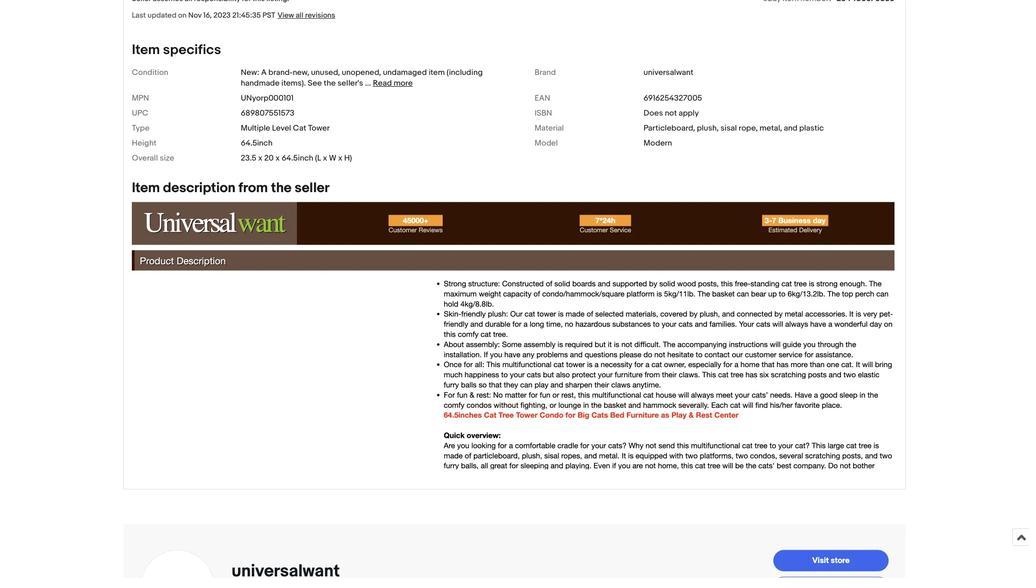 Task type: describe. For each thing, give the bounding box(es) containing it.
h)
[[344, 153, 352, 163]]

undamaged
[[383, 68, 427, 77]]

16,
[[203, 11, 212, 20]]

4 x from the left
[[338, 153, 342, 163]]

read
[[373, 78, 392, 88]]

a
[[261, 68, 267, 77]]

view
[[277, 11, 294, 20]]

height
[[132, 138, 156, 148]]

item description from the seller
[[132, 180, 330, 197]]

brand
[[535, 68, 556, 77]]

see
[[308, 78, 322, 88]]

multiple
[[241, 123, 270, 133]]

particleboard, plush, sisal rope, metal, and plastic
[[644, 123, 824, 133]]

mpn
[[132, 93, 149, 103]]

sisal
[[721, 123, 737, 133]]

particleboard,
[[644, 123, 695, 133]]

seller
[[295, 180, 330, 197]]

universalwant
[[644, 68, 693, 77]]

multiple level cat tower
[[241, 123, 330, 133]]

nov
[[188, 11, 202, 20]]

size
[[160, 153, 174, 163]]

23.5 x 20 x 64.5inch (l x w x h)
[[241, 153, 352, 163]]

isbn
[[535, 108, 552, 118]]

does
[[644, 108, 663, 118]]

view all revisions link
[[275, 10, 335, 20]]

metal,
[[760, 123, 782, 133]]

overall
[[132, 153, 158, 163]]

and
[[784, 123, 797, 133]]

apply
[[679, 108, 699, 118]]

(l
[[315, 153, 321, 163]]

items).
[[281, 78, 306, 88]]

1 vertical spatial 64.5inch
[[282, 153, 313, 163]]

revisions
[[305, 11, 335, 20]]

upc
[[132, 108, 148, 118]]

handmade
[[241, 78, 280, 88]]

new: a brand-new, unused, unopened, undamaged item (including handmade items). see the seller's ...
[[241, 68, 483, 88]]

not
[[665, 108, 677, 118]]

the inside "new: a brand-new, unused, unopened, undamaged item (including handmade items). see the seller's ..."
[[324, 78, 336, 88]]

3 x from the left
[[323, 153, 327, 163]]

plastic
[[799, 123, 824, 133]]

unused,
[[311, 68, 340, 77]]

pst
[[262, 11, 275, 20]]

last updated on nov 16, 2023 21:45:35 pst view all revisions
[[132, 11, 335, 20]]

seller's
[[337, 78, 363, 88]]

item
[[429, 68, 445, 77]]



Task type: locate. For each thing, give the bounding box(es) containing it.
item
[[132, 42, 160, 58], [132, 180, 160, 197]]

more
[[394, 78, 413, 88]]

specifics
[[163, 42, 221, 58]]

6916254327005
[[644, 93, 702, 103]]

item specifics
[[132, 42, 221, 58]]

item for item description from the seller
[[132, 180, 160, 197]]

1 vertical spatial item
[[132, 180, 160, 197]]

0 vertical spatial the
[[324, 78, 336, 88]]

visit store
[[812, 556, 850, 566]]

item down overall
[[132, 180, 160, 197]]

item up condition
[[132, 42, 160, 58]]

1 horizontal spatial 64.5inch
[[282, 153, 313, 163]]

cat
[[293, 123, 306, 133]]

(including
[[447, 68, 483, 77]]

x right (l at top left
[[323, 153, 327, 163]]

type
[[132, 123, 150, 133]]

1 horizontal spatial the
[[324, 78, 336, 88]]

tower
[[308, 123, 330, 133]]

ean
[[535, 93, 550, 103]]

x left 20
[[258, 153, 262, 163]]

23.5
[[241, 153, 256, 163]]

64.5inch left (l at top left
[[282, 153, 313, 163]]

description
[[163, 180, 235, 197]]

64.5inch
[[241, 138, 272, 148], [282, 153, 313, 163]]

the
[[324, 78, 336, 88], [271, 180, 292, 197]]

does not apply
[[644, 108, 699, 118]]

rope,
[[739, 123, 758, 133]]

0 horizontal spatial 64.5inch
[[241, 138, 272, 148]]

1 item from the top
[[132, 42, 160, 58]]

the down unused,
[[324, 78, 336, 88]]

visit store link
[[773, 551, 889, 572]]

2 x from the left
[[276, 153, 280, 163]]

...
[[365, 78, 371, 88]]

material
[[535, 123, 564, 133]]

w
[[329, 153, 336, 163]]

unopened,
[[342, 68, 381, 77]]

0 vertical spatial 64.5inch
[[241, 138, 272, 148]]

2 item from the top
[[132, 180, 160, 197]]

x
[[258, 153, 262, 163], [276, 153, 280, 163], [323, 153, 327, 163], [338, 153, 342, 163]]

0 horizontal spatial the
[[271, 180, 292, 197]]

on
[[178, 11, 187, 20]]

read more button
[[373, 78, 413, 88]]

read more
[[373, 78, 413, 88]]

level
[[272, 123, 291, 133]]

new,
[[293, 68, 309, 77]]

item for item specifics
[[132, 42, 160, 58]]

brand-
[[268, 68, 293, 77]]

1 vertical spatial the
[[271, 180, 292, 197]]

last
[[132, 11, 146, 20]]

plush,
[[697, 123, 719, 133]]

overall size
[[132, 153, 174, 163]]

x right w
[[338, 153, 342, 163]]

modern
[[644, 138, 672, 148]]

689807551573
[[241, 108, 294, 118]]

the right from
[[271, 180, 292, 197]]

from
[[239, 180, 268, 197]]

visit
[[812, 556, 829, 566]]

0 vertical spatial item
[[132, 42, 160, 58]]

store
[[831, 556, 850, 566]]

condition
[[132, 68, 168, 77]]

all
[[296, 11, 303, 20]]

unyorp000101
[[241, 93, 294, 103]]

updated
[[148, 11, 176, 20]]

model
[[535, 138, 558, 148]]

21:45:35
[[232, 11, 261, 20]]

1 x from the left
[[258, 153, 262, 163]]

20
[[264, 153, 274, 163]]

2023
[[213, 11, 231, 20]]

64.5inch down multiple
[[241, 138, 272, 148]]

x right 20
[[276, 153, 280, 163]]

new:
[[241, 68, 259, 77]]



Task type: vqa. For each thing, say whether or not it's contained in the screenshot.
223
no



